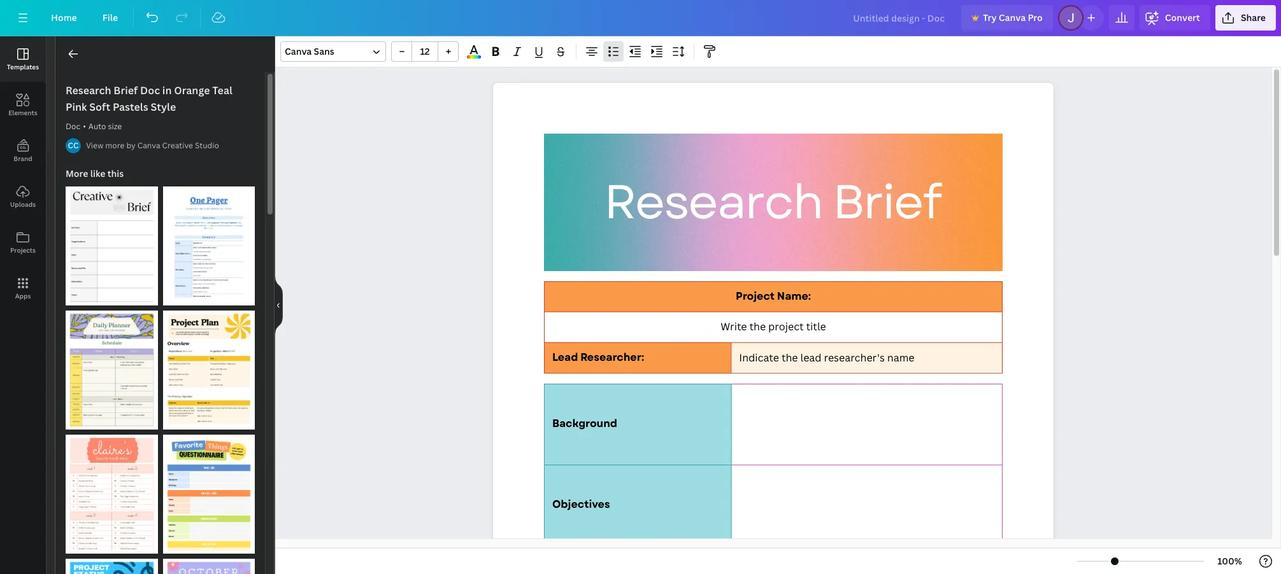 Task type: vqa. For each thing, say whether or not it's contained in the screenshot.
File
yes



Task type: describe. For each thing, give the bounding box(es) containing it.
brand button
[[0, 128, 46, 174]]

projects
[[10, 246, 36, 255]]

templates button
[[0, 36, 46, 82]]

try canva pro
[[983, 11, 1043, 24]]

sans
[[314, 45, 335, 57]]

project plan professional doc in yellow black friendly corporate style image
[[163, 311, 255, 430]]

pro
[[1028, 11, 1043, 24]]

favorite things questionnaire doc in blue orange green playful style image
[[163, 435, 255, 555]]

100% button
[[1210, 552, 1251, 572]]

canva inside button
[[137, 140, 160, 151]]

view more by canva creative studio
[[86, 140, 219, 151]]

uploads button
[[0, 174, 46, 220]]

home link
[[41, 5, 87, 31]]

canva inside button
[[999, 11, 1026, 24]]

canva sans
[[285, 45, 335, 57]]

pastels
[[113, 100, 148, 114]]

creative brief doc in black and white grey editorial style image
[[66, 187, 158, 306]]

canva creative studio image
[[66, 138, 81, 154]]

apps button
[[0, 266, 46, 312]]

project plan professional doc in yellow black friendly corporate style group
[[163, 303, 255, 430]]

share
[[1242, 11, 1266, 24]]

templates
[[7, 62, 39, 71]]

monthly meal planner doc in coral white cute style group
[[66, 428, 158, 555]]

uploads
[[10, 200, 36, 209]]

– – number field
[[416, 45, 434, 57]]

teal
[[212, 83, 233, 98]]

more like this
[[66, 168, 124, 180]]

auto
[[89, 121, 106, 132]]

monthly meal planner doc in pink pastel purple cute style group
[[163, 552, 255, 575]]

daily planner doc in pastel purple pastel yellow teal fun patterns illustrations style group
[[66, 303, 158, 430]]

research for research brief doc in orange teal pink soft pastels style
[[66, 83, 111, 98]]

canva inside dropdown button
[[285, 45, 312, 57]]

file button
[[92, 5, 128, 31]]

brief for research brief
[[833, 168, 942, 237]]

in
[[162, 83, 172, 98]]

studio
[[195, 140, 219, 151]]

Design title text field
[[843, 5, 957, 31]]

orange
[[174, 83, 210, 98]]

more
[[66, 168, 88, 180]]

soft
[[89, 100, 110, 114]]

convert
[[1166, 11, 1201, 24]]

brief for research brief doc in orange teal pink soft pastels style
[[114, 83, 138, 98]]

view more by canva creative studio button
[[86, 140, 219, 152]]

project status report professional doc in dark blue light blue playful abstract style image
[[66, 560, 158, 575]]

canva sans button
[[280, 41, 386, 62]]

brand
[[14, 154, 32, 163]]

research brief
[[604, 168, 942, 237]]

Research Brief text field
[[493, 83, 1054, 575]]



Task type: locate. For each thing, give the bounding box(es) containing it.
canva
[[999, 11, 1026, 24], [285, 45, 312, 57], [137, 140, 160, 151]]

brief inside research brief doc in orange teal pink soft pastels style
[[114, 83, 138, 98]]

color range image
[[467, 56, 481, 59]]

file
[[102, 11, 118, 24]]

try
[[983, 11, 997, 24]]

0 horizontal spatial brief
[[114, 83, 138, 98]]

1 vertical spatial canva
[[285, 45, 312, 57]]

doc
[[140, 83, 160, 98], [66, 121, 80, 132]]

auto size
[[89, 121, 122, 132]]

daily planner doc in pastel purple pastel yellow teal fun patterns illustrations style image
[[66, 311, 158, 430]]

creative brief doc in black and white grey editorial style group
[[66, 179, 158, 306]]

share button
[[1216, 5, 1277, 31]]

elements button
[[0, 82, 46, 128]]

projects button
[[0, 220, 46, 266]]

favorite things questionnaire doc in blue orange green playful style group
[[163, 428, 255, 555]]

1 vertical spatial research
[[604, 168, 823, 237]]

research brief doc in orange teal pink soft pastels style
[[66, 83, 233, 114]]

1 vertical spatial doc
[[66, 121, 80, 132]]

brief
[[114, 83, 138, 98], [833, 168, 942, 237]]

style
[[151, 100, 176, 114]]

2 horizontal spatial canva
[[999, 11, 1026, 24]]

like
[[90, 168, 105, 180]]

0 vertical spatial research
[[66, 83, 111, 98]]

canva right by at the top left
[[137, 140, 160, 151]]

apps
[[15, 292, 31, 301]]

100%
[[1218, 556, 1243, 568]]

2 vertical spatial canva
[[137, 140, 160, 151]]

try canva pro button
[[962, 5, 1053, 31]]

convert button
[[1140, 5, 1211, 31]]

view
[[86, 140, 103, 151]]

size
[[108, 121, 122, 132]]

1 horizontal spatial brief
[[833, 168, 942, 237]]

canva left sans
[[285, 45, 312, 57]]

1 horizontal spatial canva
[[285, 45, 312, 57]]

creative
[[162, 140, 193, 151]]

monthly meal planner doc in pink pastel purple cute style image
[[163, 560, 255, 575]]

by
[[126, 140, 136, 151]]

project status report professional doc in dark blue light blue playful abstract style group
[[66, 552, 158, 575]]

doc left in
[[140, 83, 160, 98]]

group
[[391, 41, 459, 62]]

0 horizontal spatial research
[[66, 83, 111, 98]]

canva right try
[[999, 11, 1026, 24]]

more
[[105, 140, 125, 151]]

canva creative studio element
[[66, 138, 81, 154]]

0 horizontal spatial canva
[[137, 140, 160, 151]]

side panel tab list
[[0, 36, 46, 312]]

0 vertical spatial doc
[[140, 83, 160, 98]]

elements
[[8, 108, 37, 117]]

research inside research brief doc in orange teal pink soft pastels style
[[66, 83, 111, 98]]

0 vertical spatial canva
[[999, 11, 1026, 24]]

pink
[[66, 100, 87, 114]]

1 horizontal spatial research
[[604, 168, 823, 237]]

this
[[108, 168, 124, 180]]

1 horizontal spatial doc
[[140, 83, 160, 98]]

main menu bar
[[0, 0, 1282, 36]]

research
[[66, 83, 111, 98], [604, 168, 823, 237]]

brief inside text field
[[833, 168, 942, 237]]

doc inside research brief doc in orange teal pink soft pastels style
[[140, 83, 160, 98]]

doc up canva creative studio 'element'
[[66, 121, 80, 132]]

monthly meal planner doc in coral white cute style image
[[66, 435, 158, 555]]

1 vertical spatial brief
[[833, 168, 942, 237]]

research for research brief
[[604, 168, 823, 237]]

one pager doc in black and white blue light blue classic professional style group
[[163, 179, 255, 306]]

research inside text field
[[604, 168, 823, 237]]

hide image
[[275, 275, 283, 336]]

one pager doc in black and white blue light blue classic professional style image
[[163, 187, 255, 306]]

0 horizontal spatial doc
[[66, 121, 80, 132]]

home
[[51, 11, 77, 24]]

0 vertical spatial brief
[[114, 83, 138, 98]]



